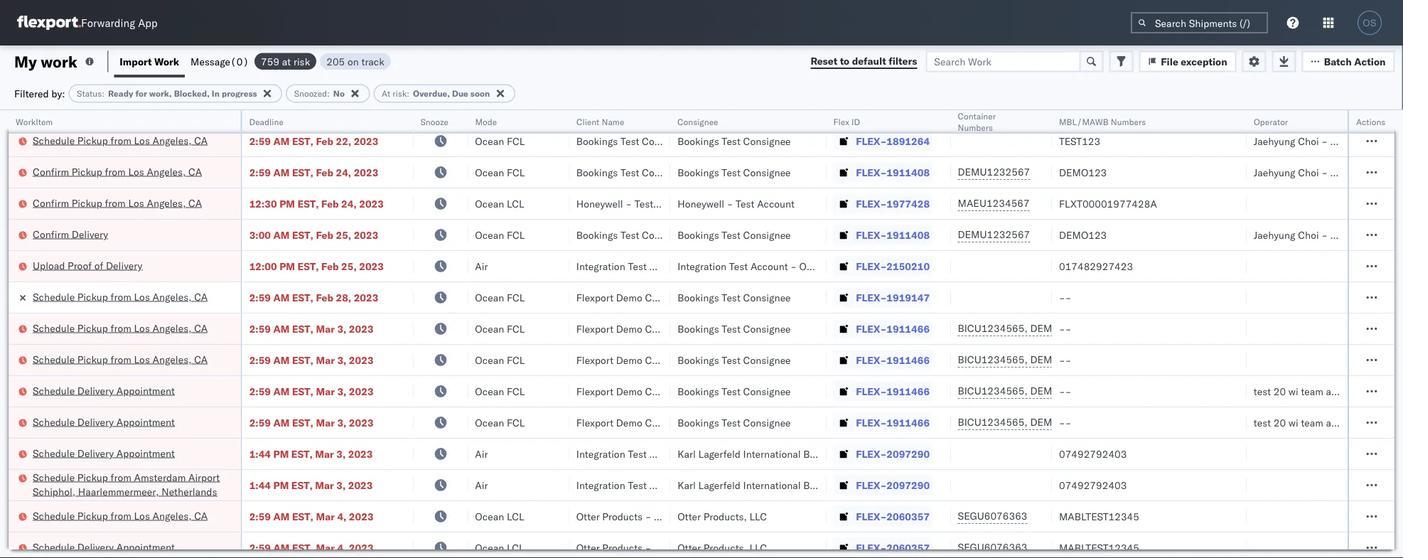 Task type: vqa. For each thing, say whether or not it's contained in the screenshot.
schedule delivery appointment "BUTTON"
yes



Task type: describe. For each thing, give the bounding box(es) containing it.
7 2:59 from the top
[[249, 416, 271, 429]]

9 ocean from the top
[[475, 385, 504, 397]]

4 flex-1911466 from the top
[[856, 416, 930, 429]]

20 for third the schedule delivery appointment button from the bottom
[[1274, 416, 1286, 429]]

batch action button
[[1302, 51, 1395, 72]]

soon
[[471, 88, 490, 99]]

appointment for 10:30 pm est, feb 21, 2023
[[116, 103, 175, 115]]

confirm delivery button
[[33, 227, 108, 243]]

action
[[1355, 55, 1386, 68]]

deadline
[[249, 116, 284, 127]]

2 integration from the left
[[678, 260, 727, 272]]

filtered
[[14, 87, 49, 100]]

feb for 12:00 pm est, feb 25, 2023
[[321, 260, 339, 272]]

11 ocean from the top
[[475, 510, 504, 523]]

test123
[[1059, 135, 1101, 147]]

demo123 for 2:59 am est, feb 24, 2023
[[1059, 166, 1107, 178]]

mbl/mawb numbers
[[1059, 116, 1146, 127]]

flex-1919147
[[856, 291, 930, 304]]

205 on track
[[327, 55, 385, 68]]

due
[[452, 88, 468, 99]]

lcl for confirm pickup from los angeles, ca link for first confirm pickup from los angeles, ca button from the bottom
[[507, 197, 524, 210]]

message (0)
[[191, 55, 249, 68]]

workitem button
[[9, 113, 227, 127]]

2 4, from the top
[[337, 541, 347, 554]]

flex-1891264
[[856, 135, 930, 147]]

12 flex- from the top
[[856, 448, 887, 460]]

3 2:59 from the top
[[249, 291, 271, 304]]

angeles, for 2nd confirm pickup from los angeles, ca button from the bottom of the page confirm pickup from los angeles, ca link
[[147, 165, 186, 178]]

8 am from the top
[[273, 416, 290, 429]]

4 schedule pickup from los angeles, ca from the top
[[33, 353, 208, 365]]

6 schedule from the top
[[33, 384, 75, 397]]

ocean lcl for the schedule delivery appointment button for 2:59 am est, mar 4, 2023
[[475, 541, 524, 554]]

2 llc from the top
[[750, 541, 767, 554]]

1 ag from the left
[[716, 260, 729, 272]]

consignee inside button
[[678, 116, 719, 127]]

angeles, for second schedule pickup from los angeles, ca link from the bottom of the page
[[153, 353, 192, 365]]

3 schedule pickup from los angeles, ca link from the top
[[33, 321, 208, 335]]

workitem
[[16, 116, 53, 127]]

2 segu6076363 from the top
[[958, 541, 1028, 554]]

confirm for 2:59 am est, feb 24, 2023
[[33, 165, 69, 178]]

batch
[[1324, 55, 1352, 68]]

1919147
[[887, 291, 930, 304]]

delivery for third the schedule delivery appointment button from the bottom
[[77, 416, 114, 428]]

schedule pickup from amsterdam airport schiphol, haarlemmermeer, netherlands button
[[33, 470, 222, 500]]

5 -- from the top
[[1059, 416, 1072, 429]]

resize handle column header for consignee
[[809, 110, 826, 558]]

confirm delivery
[[33, 228, 108, 240]]

3 schedule from the top
[[33, 290, 75, 303]]

21,
[[341, 103, 357, 116]]

angeles, for 5th schedule pickup from los angeles, ca link from the bottom
[[153, 134, 192, 146]]

flxt00001977428a for 10:30 pm est, feb 21, 2023
[[1059, 103, 1157, 116]]

os
[[1363, 17, 1377, 28]]

no
[[333, 88, 345, 99]]

5 am from the top
[[273, 322, 290, 335]]

1 bicu1234565, demu1232567 from the top
[[958, 322, 1103, 335]]

2 appointment from the top
[[116, 384, 175, 397]]

flex-1911408 for 2:59 am est, feb 24, 2023
[[856, 166, 930, 178]]

22,
[[336, 135, 351, 147]]

10 flex- from the top
[[856, 385, 887, 397]]

6 fcl from the top
[[507, 354, 525, 366]]

2 2:59 from the top
[[249, 166, 271, 178]]

pm for confirm pickup from los angeles, ca link for first confirm pickup from los angeles, ca button from the bottom
[[280, 197, 295, 210]]

exception
[[1181, 55, 1228, 68]]

8 schedule from the top
[[33, 447, 75, 459]]

2 otter products, llc from the top
[[678, 541, 767, 554]]

snoozed
[[294, 88, 327, 99]]

feb for 3:00 am est, feb 25, 2023
[[316, 229, 334, 241]]

2 bicu1234565, from the top
[[958, 353, 1028, 366]]

3 appointment from the top
[[116, 416, 175, 428]]

flex id
[[834, 116, 860, 127]]

deadline button
[[242, 113, 399, 127]]

status
[[77, 88, 102, 99]]

2 ocean fcl from the top
[[475, 166, 525, 178]]

confirm delivery link
[[33, 227, 108, 241]]

reset to default filters button
[[802, 51, 926, 72]]

2:59 am est, feb 22, 2023
[[249, 135, 379, 147]]

to
[[840, 55, 850, 67]]

maeu1234567 for 10:30 pm est, feb 21, 2023
[[958, 103, 1030, 116]]

container numbers
[[958, 111, 996, 133]]

28,
[[336, 291, 351, 304]]

1:44 for schedule delivery appointment
[[249, 448, 271, 460]]

10 am from the top
[[273, 541, 290, 554]]

assignment for third schedule delivery appointment link from the bottom of the page
[[1327, 416, 1378, 429]]

on
[[348, 55, 359, 68]]

filters
[[889, 55, 917, 67]]

1 vertical spatial risk
[[393, 88, 407, 99]]

2 flex-1911466 from the top
[[856, 354, 930, 366]]

work,
[[149, 88, 172, 99]]

1 flex- from the top
[[856, 103, 887, 116]]

ocean lcl for first confirm pickup from los angeles, ca button from the bottom
[[475, 197, 524, 210]]

1 schedule pickup from los angeles, ca from the top
[[33, 134, 208, 146]]

3 flexport from the top
[[576, 354, 614, 366]]

os button
[[1354, 6, 1387, 39]]

app
[[138, 16, 158, 30]]

5 demo from the top
[[616, 416, 643, 429]]

2 flex- from the top
[[856, 135, 887, 147]]

1977428 for 10:30 pm est, feb 21, 2023
[[887, 103, 930, 116]]

5 flexport demo consignee from the top
[[576, 416, 693, 429]]

confirm for 3:00 am est, feb 25, 2023
[[33, 228, 69, 240]]

: for snoozed
[[327, 88, 330, 99]]

angeles, for first schedule pickup from los angeles, ca link from the bottom of the page
[[153, 509, 192, 522]]

20 for second the schedule delivery appointment button from the top of the page
[[1274, 385, 1286, 397]]

3 : from the left
[[407, 88, 410, 99]]

1 2:59 am est, mar 3, 2023 from the top
[[249, 322, 374, 335]]

delivery for the schedule delivery appointment button corresponding to 10:30 pm est, feb 21, 2023
[[77, 103, 114, 115]]

6 flex- from the top
[[856, 260, 887, 272]]

12:30
[[249, 197, 277, 210]]

demo123 for 3:00 am est, feb 25, 2023
[[1059, 229, 1107, 241]]

2 schedule delivery appointment from the top
[[33, 384, 175, 397]]

international for schedule pickup from amsterdam airport schiphol, haarlemmermeer, netherlands
[[743, 479, 801, 491]]

amsterdam
[[134, 471, 186, 484]]

from inside schedule pickup from amsterdam airport schiphol, haarlemmermeer, netherlands
[[111, 471, 131, 484]]

lcl for schedule delivery appointment link related to 10:30
[[507, 103, 524, 116]]

pm for schedule delivery appointment link corresponding to 1:44
[[273, 448, 289, 460]]

2 flexport from the top
[[576, 322, 614, 335]]

7 flex- from the top
[[856, 291, 887, 304]]

9 2:59 from the top
[[249, 541, 271, 554]]

schedule pickup from amsterdam airport schiphol, haarlemmermeer, netherlands
[[33, 471, 220, 498]]

3 ocean fcl from the top
[[475, 229, 525, 241]]

1 integration from the left
[[576, 260, 626, 272]]

flex
[[834, 116, 849, 127]]

1 flex-1911466 from the top
[[856, 322, 930, 335]]

mbl/mawb
[[1059, 116, 1109, 127]]

8 flex- from the top
[[856, 322, 887, 335]]

forwarding
[[81, 16, 135, 30]]

2150210
[[887, 260, 930, 272]]

pickup inside schedule pickup from amsterdam airport schiphol, haarlemmermeer, netherlands
[[77, 471, 108, 484]]

batch action
[[1324, 55, 1386, 68]]

759 at risk
[[261, 55, 310, 68]]

flex-2097290 for schedule delivery appointment
[[856, 448, 930, 460]]

2 otter products - test account from the top
[[576, 541, 713, 554]]

3 demo from the top
[[616, 354, 643, 366]]

4 demo from the top
[[616, 385, 643, 397]]

client name
[[576, 116, 624, 127]]

10 ocean from the top
[[475, 416, 504, 429]]

1:44 for schedule pickup from amsterdam airport schiphol, haarlemmermeer, netherlands
[[249, 479, 271, 491]]

mode
[[475, 116, 497, 127]]

12:00 pm est, feb 25, 2023
[[249, 260, 384, 272]]

feb for 2:59 am est, feb 24, 2023
[[316, 166, 334, 178]]

5 flexport from the top
[[576, 416, 614, 429]]

3 bicu1234565, from the top
[[958, 385, 1028, 397]]

flxt00001977428a for 12:30 pm est, feb 24, 2023
[[1059, 197, 1157, 210]]

5 2:59 from the top
[[249, 354, 271, 366]]

1 2060357 from the top
[[887, 510, 930, 523]]

3:00
[[249, 229, 271, 241]]

delivery for confirm delivery button
[[72, 228, 108, 240]]

upload proof of delivery
[[33, 259, 142, 272]]

ca for third schedule pickup from los angeles, ca link from the bottom
[[194, 322, 208, 334]]

205
[[327, 55, 345, 68]]

track
[[362, 55, 385, 68]]

schedule pickup from amsterdam airport schiphol, haarlemmermeer, netherlands link
[[33, 470, 222, 499]]

4 fcl from the top
[[507, 291, 525, 304]]

proof
[[68, 259, 92, 272]]

25, for 3:00 am est, feb 25, 2023
[[336, 229, 351, 241]]

upload proof of delivery link
[[33, 258, 142, 273]]

status : ready for work, blocked, in progress
[[77, 88, 257, 99]]

snooze
[[421, 116, 449, 127]]

mode button
[[468, 113, 555, 127]]

flex id button
[[826, 113, 937, 127]]

017482927423
[[1059, 260, 1133, 272]]

test 20 wi team assignment for third schedule delivery appointment link from the bottom of the page
[[1254, 416, 1378, 429]]

schedule delivery appointment button for 1:44 pm est, mar 3, 2023
[[33, 446, 175, 462]]

2 products, from the top
[[704, 541, 747, 554]]

ca for 2nd confirm pickup from los angeles, ca button from the bottom of the page confirm pickup from los angeles, ca link
[[189, 165, 202, 178]]

id
[[852, 116, 860, 127]]

2:59 am est, feb 28, 2023
[[249, 291, 379, 304]]

2 schedule from the top
[[33, 134, 75, 146]]

confirm pickup from los angeles, ca link for 2nd confirm pickup from los angeles, ca button from the bottom of the page
[[33, 165, 202, 179]]

flex-1911408 for 3:00 am est, feb 25, 2023
[[856, 229, 930, 241]]

upload
[[33, 259, 65, 272]]

progress
[[222, 88, 257, 99]]

2 -- from the top
[[1059, 322, 1072, 335]]

pm for schedule pickup from amsterdam airport schiphol, haarlemmermeer, netherlands link
[[273, 479, 289, 491]]

schedule inside schedule pickup from amsterdam airport schiphol, haarlemmermeer, netherlands
[[33, 471, 75, 484]]

2 bicu1234565, demu1232567 from the top
[[958, 353, 1103, 366]]

actions
[[1357, 116, 1386, 127]]

4 schedule pickup from los angeles, ca button from the top
[[33, 509, 208, 524]]

resize handle column header for deadline
[[397, 110, 414, 558]]

delivery for second the schedule delivery appointment button from the top of the page
[[77, 384, 114, 397]]

4 schedule from the top
[[33, 322, 75, 334]]

numbers for container numbers
[[958, 122, 993, 133]]

file
[[1161, 55, 1179, 68]]

angeles, for confirm pickup from los angeles, ca link for first confirm pickup from los angeles, ca button from the bottom
[[147, 197, 186, 209]]

2 integration test account - on ag from the left
[[678, 260, 831, 272]]

1 demo from the top
[[616, 291, 643, 304]]

schiphol,
[[33, 485, 75, 498]]

my
[[14, 52, 37, 71]]

2 2060357 from the top
[[887, 541, 930, 554]]

schedule delivery appointment for 10:30 pm est, feb 21, 2023
[[33, 103, 175, 115]]

4 am from the top
[[273, 291, 290, 304]]

flexport. image
[[17, 16, 81, 30]]

2 confirm from the top
[[33, 197, 69, 209]]

4 -- from the top
[[1059, 385, 1072, 397]]

12:30 pm est, feb 24, 2023
[[249, 197, 384, 210]]

work
[[41, 52, 77, 71]]

07492792403 for schedule pickup from amsterdam airport schiphol, haarlemmermeer, netherlands
[[1059, 479, 1127, 491]]

1 mabltest12345 from the top
[[1059, 510, 1140, 523]]

3 am from the top
[[273, 229, 290, 241]]

24, for 2:59 am est, feb 24, 2023
[[336, 166, 351, 178]]

10:30 pm est, feb 21, 2023
[[249, 103, 384, 116]]

9 am from the top
[[273, 510, 290, 523]]

work
[[154, 55, 179, 68]]

1 otter products, llc from the top
[[678, 510, 767, 523]]

10 schedule from the top
[[33, 509, 75, 522]]

assignment for fourth schedule delivery appointment link from the bottom of the page
[[1327, 385, 1378, 397]]

resize handle column header for workitem
[[224, 110, 241, 558]]

forwarding app link
[[17, 16, 158, 30]]

1911408 for 2:59 am est, feb 24, 2023
[[887, 166, 930, 178]]

ready
[[108, 88, 133, 99]]

snoozed : no
[[294, 88, 345, 99]]

reset
[[811, 55, 838, 67]]

4 bicu1234565, from the top
[[958, 416, 1028, 428]]

delivery for the schedule delivery appointment button for 2:59 am est, mar 4, 2023
[[77, 541, 114, 553]]

client name button
[[569, 113, 656, 127]]

at
[[282, 55, 291, 68]]

reset to default filters
[[811, 55, 917, 67]]

maeu1234567 for 12:30 pm est, feb 24, 2023
[[958, 197, 1030, 209]]

lcl for 2:59 schedule delivery appointment link
[[507, 541, 524, 554]]

2 flex-2060357 from the top
[[856, 541, 930, 554]]

12:00
[[249, 260, 277, 272]]

filtered by:
[[14, 87, 65, 100]]

1 1911466 from the top
[[887, 322, 930, 335]]

2097290 for schedule pickup from amsterdam airport schiphol, haarlemmermeer, netherlands
[[887, 479, 930, 491]]

14 flex- from the top
[[856, 510, 887, 523]]

air for schedule delivery appointment
[[475, 448, 488, 460]]

2 on from the left
[[800, 260, 814, 272]]

angeles, for third schedule pickup from los angeles, ca link from the bottom
[[153, 322, 192, 334]]

6 am from the top
[[273, 354, 290, 366]]



Task type: locate. For each thing, give the bounding box(es) containing it.
0 vertical spatial 1911408
[[887, 166, 930, 178]]

2 lagerfeld from the top
[[699, 479, 741, 491]]

pm for schedule delivery appointment link related to 10:30
[[280, 103, 295, 116]]

forwarding app
[[81, 16, 158, 30]]

1 demo123 from the top
[[1059, 166, 1107, 178]]

1 horizontal spatial numbers
[[1111, 116, 1146, 127]]

0 vertical spatial risk
[[294, 55, 310, 68]]

1977428 up 1891264
[[887, 103, 930, 116]]

schedule pickup from los angeles, ca link
[[33, 133, 208, 148], [33, 290, 208, 304], [33, 321, 208, 335], [33, 352, 208, 367], [33, 509, 208, 523]]

risk right at at the left of page
[[294, 55, 310, 68]]

schedule delivery appointment button for 2:59 am est, mar 4, 2023
[[33, 540, 175, 556]]

2 schedule delivery appointment button from the top
[[33, 384, 175, 399]]

3 2:59 am est, mar 3, 2023 from the top
[[249, 385, 374, 397]]

0 vertical spatial confirm pickup from los angeles, ca
[[33, 165, 202, 178]]

demo123 down test123
[[1059, 166, 1107, 178]]

0 horizontal spatial numbers
[[958, 122, 993, 133]]

10:30
[[249, 103, 277, 116]]

feb for 10:30 pm est, feb 21, 2023
[[321, 103, 339, 116]]

1 vertical spatial 1911408
[[887, 229, 930, 241]]

2 07492792403 from the top
[[1059, 479, 1127, 491]]

0 horizontal spatial risk
[[294, 55, 310, 68]]

: right at
[[407, 88, 410, 99]]

flex-1977428 down flex-1891264
[[856, 197, 930, 210]]

numbers right 'mbl/mawb'
[[1111, 116, 1146, 127]]

4,
[[337, 510, 347, 523], [337, 541, 347, 554]]

2 vertical spatial confirm
[[33, 228, 69, 240]]

0 vertical spatial segu6076363
[[958, 510, 1028, 522]]

air for schedule pickup from amsterdam airport schiphol, haarlemmermeer, netherlands
[[475, 479, 488, 491]]

0 vertical spatial 07492792403
[[1059, 448, 1127, 460]]

confirm pickup from los angeles, ca button up "confirm delivery"
[[33, 196, 202, 212]]

c/o for schedule pickup from amsterdam airport schiphol, haarlemmermeer, netherlands
[[822, 479, 839, 491]]

confirm pickup from los angeles, ca link down the workitem button
[[33, 165, 202, 179]]

team for fourth schedule delivery appointment link from the bottom of the page
[[1301, 385, 1324, 397]]

import work
[[120, 55, 179, 68]]

demu1232567
[[958, 166, 1030, 178], [958, 228, 1030, 241], [1031, 322, 1103, 335], [1031, 353, 1103, 366], [1031, 385, 1103, 397], [1031, 416, 1103, 428]]

24, down "22,"
[[336, 166, 351, 178]]

international
[[743, 448, 801, 460], [743, 479, 801, 491]]

confirm pickup from los angeles, ca button down the workitem button
[[33, 165, 202, 180]]

3 bicu1234565, demu1232567 from the top
[[958, 385, 1103, 397]]

0 vertical spatial 1:44
[[249, 448, 271, 460]]

confirm pickup from los angeles, ca link up "confirm delivery"
[[33, 196, 202, 210]]

: left ready
[[102, 88, 104, 99]]

0 vertical spatial karl
[[678, 448, 696, 460]]

1 vertical spatial b.v
[[804, 479, 819, 491]]

feb for 2:59 am est, feb 22, 2023
[[316, 135, 334, 147]]

confirm pickup from los angeles, ca for confirm pickup from los angeles, ca link for first confirm pickup from los angeles, ca button from the bottom
[[33, 197, 202, 209]]

ca for 5th schedule pickup from los angeles, ca link from the bottom
[[194, 134, 208, 146]]

1 products from the top
[[602, 510, 643, 523]]

resize handle column header for container numbers
[[1035, 110, 1052, 558]]

team
[[1301, 385, 1324, 397], [1301, 416, 1324, 429]]

1:44
[[249, 448, 271, 460], [249, 479, 271, 491]]

1 vertical spatial otter products - test account
[[576, 541, 713, 554]]

1 vertical spatial team
[[1301, 416, 1324, 429]]

1 vertical spatial 2:59 am est, mar 4, 2023
[[249, 541, 374, 554]]

0 vertical spatial confirm pickup from los angeles, ca button
[[33, 165, 202, 180]]

1977428
[[887, 103, 930, 116], [887, 197, 930, 210]]

1911408 up 2150210
[[887, 229, 930, 241]]

1:44 pm est, mar 3, 2023 for schedule pickup from amsterdam airport schiphol, haarlemmermeer, netherlands
[[249, 479, 373, 491]]

mbl/mawb numbers button
[[1052, 113, 1233, 127]]

(0)
[[230, 55, 249, 68]]

confirm inside confirm delivery link
[[33, 228, 69, 240]]

0 vertical spatial test
[[1254, 385, 1271, 397]]

0 vertical spatial demo123
[[1059, 166, 1107, 178]]

5 flex- from the top
[[856, 229, 887, 241]]

1 vertical spatial confirm pickup from los angeles, ca
[[33, 197, 202, 209]]

1 vertical spatial test 20 wi team assignment
[[1254, 416, 1378, 429]]

2 fcl from the top
[[507, 166, 525, 178]]

feb up 3:00 am est, feb 25, 2023
[[321, 197, 339, 210]]

1 vertical spatial 2097290
[[887, 479, 930, 491]]

1:44 pm est, mar 3, 2023 for schedule delivery appointment
[[249, 448, 373, 460]]

ag
[[716, 260, 729, 272], [817, 260, 831, 272]]

confirm pickup from los angeles, ca button
[[33, 165, 202, 180], [33, 196, 202, 212]]

c/o for schedule delivery appointment
[[822, 448, 839, 460]]

1 2:59 from the top
[[249, 135, 271, 147]]

0 vertical spatial air
[[475, 260, 488, 272]]

1 wi from the top
[[1289, 385, 1299, 397]]

0 vertical spatial flex-2060357
[[856, 510, 930, 523]]

client
[[576, 116, 599, 127]]

1891264
[[887, 135, 930, 147]]

resize handle column header for mode
[[552, 110, 569, 558]]

flxt00001977428a up 017482927423
[[1059, 197, 1157, 210]]

24, up 3:00 am est, feb 25, 2023
[[341, 197, 357, 210]]

1 vertical spatial flxt00001977428a
[[1059, 197, 1157, 210]]

2 demo123 from the top
[[1059, 229, 1107, 241]]

feb up 12:00 pm est, feb 25, 2023
[[316, 229, 334, 241]]

2023
[[359, 103, 384, 116], [354, 135, 379, 147], [354, 166, 379, 178], [359, 197, 384, 210], [354, 229, 379, 241], [359, 260, 384, 272], [354, 291, 379, 304], [349, 322, 374, 335], [349, 354, 374, 366], [349, 385, 374, 397], [349, 416, 374, 429], [348, 448, 373, 460], [348, 479, 373, 491], [349, 510, 374, 523], [349, 541, 374, 554]]

1 2097290 from the top
[[887, 448, 930, 460]]

07492792403 for schedule delivery appointment
[[1059, 448, 1127, 460]]

1 horizontal spatial :
[[327, 88, 330, 99]]

1 vertical spatial 07492792403
[[1059, 479, 1127, 491]]

0 vertical spatial lagerfeld
[[699, 448, 741, 460]]

ocean fcl
[[475, 135, 525, 147], [475, 166, 525, 178], [475, 229, 525, 241], [475, 291, 525, 304], [475, 322, 525, 335], [475, 354, 525, 366], [475, 385, 525, 397], [475, 416, 525, 429]]

25, for 12:00 pm est, feb 25, 2023
[[341, 260, 357, 272]]

my work
[[14, 52, 77, 71]]

1 horizontal spatial risk
[[393, 88, 407, 99]]

confirm pickup from los angeles, ca link
[[33, 165, 202, 179], [33, 196, 202, 210]]

consignee button
[[671, 113, 812, 127]]

1 resize handle column header from the left
[[224, 110, 241, 558]]

1 vertical spatial flex-2060357
[[856, 541, 930, 554]]

3 schedule delivery appointment button from the top
[[33, 415, 175, 431]]

ca for confirm pickup from los angeles, ca link for first confirm pickup from los angeles, ca button from the bottom
[[189, 197, 202, 209]]

pickup
[[77, 134, 108, 146], [72, 165, 102, 178], [72, 197, 102, 209], [77, 290, 108, 303], [77, 322, 108, 334], [77, 353, 108, 365], [77, 471, 108, 484], [77, 509, 108, 522]]

numbers inside container numbers
[[958, 122, 993, 133]]

karl lagerfeld international b.v c/o bleckmann for schedule delivery appointment
[[678, 448, 892, 460]]

confirm pickup from los angeles, ca for 2nd confirm pickup from los angeles, ca button from the bottom of the page confirm pickup from los angeles, ca link
[[33, 165, 202, 178]]

est,
[[298, 103, 319, 116], [292, 135, 314, 147], [292, 166, 314, 178], [298, 197, 319, 210], [292, 229, 314, 241], [298, 260, 319, 272], [292, 291, 314, 304], [292, 322, 314, 335], [292, 354, 314, 366], [292, 385, 314, 397], [292, 416, 314, 429], [291, 448, 313, 460], [291, 479, 313, 491], [292, 510, 314, 523], [292, 541, 314, 554]]

0 horizontal spatial on
[[698, 260, 713, 272]]

1 schedule pickup from los angeles, ca link from the top
[[33, 133, 208, 148]]

test 20 wi team assignment
[[1254, 385, 1378, 397], [1254, 416, 1378, 429]]

bleckmann for schedule pickup from amsterdam airport schiphol, haarlemmermeer, netherlands
[[842, 479, 892, 491]]

1 vertical spatial confirm pickup from los angeles, ca button
[[33, 196, 202, 212]]

resize handle column header
[[224, 110, 241, 558], [397, 110, 414, 558], [451, 110, 468, 558], [552, 110, 569, 558], [654, 110, 671, 558], [809, 110, 826, 558], [934, 110, 951, 558], [1035, 110, 1052, 558], [1230, 110, 1247, 558], [1331, 110, 1348, 558], [1378, 110, 1395, 558]]

1 ocean fcl from the top
[[475, 135, 525, 147]]

am
[[273, 135, 290, 147], [273, 166, 290, 178], [273, 229, 290, 241], [273, 291, 290, 304], [273, 322, 290, 335], [273, 354, 290, 366], [273, 385, 290, 397], [273, 416, 290, 429], [273, 510, 290, 523], [273, 541, 290, 554]]

2 1:44 pm est, mar 3, 2023 from the top
[[249, 479, 373, 491]]

ca for second schedule pickup from los angeles, ca link from the bottom of the page
[[194, 353, 208, 365]]

1 flex-2060357 from the top
[[856, 510, 930, 523]]

otter
[[576, 510, 600, 523], [678, 510, 701, 523], [576, 541, 600, 554], [678, 541, 701, 554]]

angeles, for 2nd schedule pickup from los angeles, ca link from the top of the page
[[153, 290, 192, 303]]

demo123 up 017482927423
[[1059, 229, 1107, 241]]

0 vertical spatial flex-2097290
[[856, 448, 930, 460]]

container numbers button
[[951, 107, 1038, 133]]

1911408 for 3:00 am est, feb 25, 2023
[[887, 229, 930, 241]]

flex-2060357 button
[[834, 507, 933, 527], [834, 507, 933, 527], [834, 538, 933, 558], [834, 538, 933, 558]]

0 vertical spatial karl lagerfeld international b.v c/o bleckmann
[[678, 448, 892, 460]]

confirm pickup from los angeles, ca link for first confirm pickup from los angeles, ca button from the bottom
[[33, 196, 202, 210]]

3 resize handle column header from the left
[[451, 110, 468, 558]]

flex-1919147 button
[[834, 288, 933, 308], [834, 288, 933, 308]]

2 2:59 am est, mar 3, 2023 from the top
[[249, 354, 374, 366]]

1 vertical spatial c/o
[[822, 479, 839, 491]]

4 flex- from the top
[[856, 197, 887, 210]]

1 vertical spatial 2060357
[[887, 541, 930, 554]]

24, for 12:30 pm est, feb 24, 2023
[[341, 197, 357, 210]]

0 vertical spatial llc
[[750, 510, 767, 523]]

schedule delivery appointment link for 2:59
[[33, 540, 175, 554]]

5 schedule delivery appointment button from the top
[[33, 540, 175, 556]]

flex-1977428 up flex-1891264
[[856, 103, 930, 116]]

delivery inside "upload proof of delivery" link
[[106, 259, 142, 272]]

flex-1977428 for 12:30 pm est, feb 24, 2023
[[856, 197, 930, 210]]

0 horizontal spatial :
[[102, 88, 104, 99]]

0 vertical spatial 2097290
[[887, 448, 930, 460]]

1 test from the top
[[1254, 385, 1271, 397]]

3 lcl from the top
[[507, 510, 524, 523]]

for
[[135, 88, 147, 99]]

1 vertical spatial bleckmann
[[842, 479, 892, 491]]

maeu1234567
[[958, 103, 1030, 116], [958, 197, 1030, 209]]

2 maeu1234567 from the top
[[958, 197, 1030, 209]]

Search Work text field
[[926, 51, 1081, 72]]

1 vertical spatial confirm pickup from los angeles, ca link
[[33, 196, 202, 210]]

los
[[134, 134, 150, 146], [128, 165, 144, 178], [128, 197, 144, 209], [134, 290, 150, 303], [134, 322, 150, 334], [134, 353, 150, 365], [134, 509, 150, 522]]

8 2:59 from the top
[[249, 510, 271, 523]]

0 vertical spatial international
[[743, 448, 801, 460]]

assignment
[[1327, 385, 1378, 397], [1327, 416, 1378, 429]]

4 resize handle column header from the left
[[552, 110, 569, 558]]

confirm up upload
[[33, 228, 69, 240]]

4 schedule delivery appointment from the top
[[33, 447, 175, 459]]

flex-2097290
[[856, 448, 930, 460], [856, 479, 930, 491]]

1 : from the left
[[102, 88, 104, 99]]

1 llc from the top
[[750, 510, 767, 523]]

1977428 for 12:30 pm est, feb 24, 2023
[[887, 197, 930, 210]]

feb left "22,"
[[316, 135, 334, 147]]

6 2:59 from the top
[[249, 385, 271, 397]]

2 wi from the top
[[1289, 416, 1299, 429]]

1 4, from the top
[[337, 510, 347, 523]]

7 schedule from the top
[[33, 416, 75, 428]]

flex-1977428 for 10:30 pm est, feb 21, 2023
[[856, 103, 930, 116]]

confirm down workitem
[[33, 165, 69, 178]]

: left the no at the top left of page
[[327, 88, 330, 99]]

0 vertical spatial mabltest12345
[[1059, 510, 1140, 523]]

1 lagerfeld from the top
[[699, 448, 741, 460]]

numbers down container
[[958, 122, 993, 133]]

1 vertical spatial karl
[[678, 479, 696, 491]]

759
[[261, 55, 280, 68]]

confirm pickup from los angeles, ca up "confirm delivery"
[[33, 197, 202, 209]]

in
[[212, 88, 220, 99]]

flex-1911408
[[856, 166, 930, 178], [856, 229, 930, 241]]

1 vertical spatial demo123
[[1059, 229, 1107, 241]]

appointment for 2:59 am est, mar 4, 2023
[[116, 541, 175, 553]]

7 fcl from the top
[[507, 385, 525, 397]]

2:59 am est, feb 24, 2023
[[249, 166, 379, 178]]

flxt00001977428a up mbl/mawb numbers
[[1059, 103, 1157, 116]]

b.v for schedule pickup from amsterdam airport schiphol, haarlemmermeer, netherlands
[[804, 479, 819, 491]]

0 vertical spatial bleckmann
[[842, 448, 892, 460]]

numbers inside mbl/mawb numbers button
[[1111, 116, 1146, 127]]

1 vertical spatial mabltest12345
[[1059, 541, 1140, 554]]

karl for schedule pickup from amsterdam airport schiphol, haarlemmermeer, netherlands
[[678, 479, 696, 491]]

4 2:59 am est, mar 3, 2023 from the top
[[249, 416, 374, 429]]

0 vertical spatial 20
[[1274, 385, 1286, 397]]

1 vertical spatial assignment
[[1327, 416, 1378, 429]]

0 vertical spatial 25,
[[336, 229, 351, 241]]

1 vertical spatial segu6076363
[[958, 541, 1028, 554]]

1 vertical spatial 4,
[[337, 541, 347, 554]]

file exception button
[[1139, 51, 1237, 72], [1139, 51, 1237, 72]]

international for schedule delivery appointment
[[743, 448, 801, 460]]

feb
[[321, 103, 339, 116], [316, 135, 334, 147], [316, 166, 334, 178], [321, 197, 339, 210], [316, 229, 334, 241], [321, 260, 339, 272], [316, 291, 334, 304]]

1 2:59 am est, mar 4, 2023 from the top
[[249, 510, 374, 523]]

1 vertical spatial 1:44
[[249, 479, 271, 491]]

netherlands
[[162, 485, 217, 498]]

risk right at
[[393, 88, 407, 99]]

1 vertical spatial 1977428
[[887, 197, 930, 210]]

confirm up "confirm delivery"
[[33, 197, 69, 209]]

0 vertical spatial otter products, llc
[[678, 510, 767, 523]]

4 schedule delivery appointment link from the top
[[33, 446, 175, 460]]

1 vertical spatial karl lagerfeld international b.v c/o bleckmann
[[678, 479, 892, 491]]

air
[[475, 260, 488, 272], [475, 448, 488, 460], [475, 479, 488, 491]]

1 segu6076363 from the top
[[958, 510, 1028, 522]]

2 horizontal spatial :
[[407, 88, 410, 99]]

confirm pickup from los angeles, ca down the workitem button
[[33, 165, 202, 178]]

1 vertical spatial products
[[602, 541, 643, 554]]

1 vertical spatial flex-1977428
[[856, 197, 930, 210]]

0 vertical spatial products
[[602, 510, 643, 523]]

1 vertical spatial lagerfeld
[[699, 479, 741, 491]]

2 test from the top
[[1254, 416, 1271, 429]]

12 ocean from the top
[[475, 541, 504, 554]]

2 flexport demo consignee from the top
[[576, 322, 693, 335]]

b.v
[[804, 448, 819, 460], [804, 479, 819, 491]]

b.v for schedule delivery appointment
[[804, 448, 819, 460]]

0 horizontal spatial integration
[[576, 260, 626, 272]]

1 otter products - test account from the top
[[576, 510, 713, 523]]

1977428 down 1891264
[[887, 197, 930, 210]]

1 vertical spatial test
[[1254, 416, 1271, 429]]

:
[[102, 88, 104, 99], [327, 88, 330, 99], [407, 88, 410, 99]]

0 vertical spatial team
[[1301, 385, 1324, 397]]

at
[[382, 88, 390, 99]]

1 international from the top
[[743, 448, 801, 460]]

0 horizontal spatial ag
[[716, 260, 729, 272]]

8 resize handle column header from the left
[[1035, 110, 1052, 558]]

0 vertical spatial 1:44 pm est, mar 3, 2023
[[249, 448, 373, 460]]

1 schedule delivery appointment button from the top
[[33, 102, 175, 118]]

1 vertical spatial air
[[475, 448, 488, 460]]

0 vertical spatial assignment
[[1327, 385, 1378, 397]]

schedule delivery appointment for 2:59 am est, mar 4, 2023
[[33, 541, 175, 553]]

1 vertical spatial flex-1911408
[[856, 229, 930, 241]]

wi for fourth schedule delivery appointment link from the bottom of the page
[[1289, 385, 1299, 397]]

feb for 12:30 pm est, feb 24, 2023
[[321, 197, 339, 210]]

karl for schedule delivery appointment
[[678, 448, 696, 460]]

1 vertical spatial 24,
[[341, 197, 357, 210]]

5 schedule delivery appointment link from the top
[[33, 540, 175, 554]]

0 vertical spatial flex-1911408
[[856, 166, 930, 178]]

1 vertical spatial international
[[743, 479, 801, 491]]

flex-2097290 button
[[834, 444, 933, 464], [834, 444, 933, 464], [834, 475, 933, 495], [834, 475, 933, 495]]

0 vertical spatial c/o
[[822, 448, 839, 460]]

1 vertical spatial maeu1234567
[[958, 197, 1030, 209]]

flex-1911408 down flex-1891264
[[856, 166, 930, 178]]

schedule delivery appointment for 1:44 pm est, mar 3, 2023
[[33, 447, 175, 459]]

confirm
[[33, 165, 69, 178], [33, 197, 69, 209], [33, 228, 69, 240]]

2097290 for schedule delivery appointment
[[887, 448, 930, 460]]

llc
[[750, 510, 767, 523], [750, 541, 767, 554]]

1 vertical spatial products,
[[704, 541, 747, 554]]

resize handle column header for client name
[[654, 110, 671, 558]]

of
[[94, 259, 103, 272]]

feb left 28,
[[316, 291, 334, 304]]

0 vertical spatial flxt00001977428a
[[1059, 103, 1157, 116]]

honeywell - test account
[[576, 103, 694, 116], [678, 103, 795, 116], [576, 197, 694, 210], [678, 197, 795, 210]]

schedule pickup from los angeles, ca
[[33, 134, 208, 146], [33, 290, 208, 303], [33, 322, 208, 334], [33, 353, 208, 365], [33, 509, 208, 522]]

1 vertical spatial 20
[[1274, 416, 1286, 429]]

1 fcl from the top
[[507, 135, 525, 147]]

6 ocean fcl from the top
[[475, 354, 525, 366]]

flex-1911408 up flex-2150210
[[856, 229, 930, 241]]

numbers for mbl/mawb numbers
[[1111, 116, 1146, 127]]

0 vertical spatial 2:59 am est, mar 4, 2023
[[249, 510, 374, 523]]

container
[[958, 111, 996, 121]]

1 integration test account - on ag from the left
[[576, 260, 729, 272]]

1 horizontal spatial integration
[[678, 260, 727, 272]]

1 ocean lcl from the top
[[475, 103, 524, 116]]

flex-1911466
[[856, 322, 930, 335], [856, 354, 930, 366], [856, 385, 930, 397], [856, 416, 930, 429]]

1 confirm pickup from los angeles, ca from the top
[[33, 165, 202, 178]]

1 vertical spatial wi
[[1289, 416, 1299, 429]]

0 vertical spatial flex-1977428
[[856, 103, 930, 116]]

ocean lcl for the schedule delivery appointment button corresponding to 10:30 pm est, feb 21, 2023
[[475, 103, 524, 116]]

appointment for 1:44 pm est, mar 3, 2023
[[116, 447, 175, 459]]

11 schedule from the top
[[33, 541, 75, 553]]

2 schedule pickup from los angeles, ca from the top
[[33, 290, 208, 303]]

3 flex-1911466 from the top
[[856, 385, 930, 397]]

1 flxt00001977428a from the top
[[1059, 103, 1157, 116]]

appointment
[[116, 103, 175, 115], [116, 384, 175, 397], [116, 416, 175, 428], [116, 447, 175, 459], [116, 541, 175, 553]]

test 20 wi team assignment for fourth schedule delivery appointment link from the bottom of the page
[[1254, 385, 1378, 397]]

4 flexport demo consignee from the top
[[576, 385, 693, 397]]

8 ocean fcl from the top
[[475, 416, 525, 429]]

0 vertical spatial 4,
[[337, 510, 347, 523]]

feb for 2:59 am est, feb 28, 2023
[[316, 291, 334, 304]]

3 air from the top
[[475, 479, 488, 491]]

8 fcl from the top
[[507, 416, 525, 429]]

1 vertical spatial 25,
[[341, 260, 357, 272]]

schedule delivery appointment button for 10:30 pm est, feb 21, 2023
[[33, 102, 175, 118]]

upload proof of delivery button
[[33, 258, 142, 274]]

0 vertical spatial maeu1234567
[[958, 103, 1030, 116]]

1 confirm pickup from los angeles, ca link from the top
[[33, 165, 202, 179]]

1 bicu1234565, from the top
[[958, 322, 1028, 335]]

schedule delivery appointment link for 1:44
[[33, 446, 175, 460]]

2 ocean lcl from the top
[[475, 197, 524, 210]]

overdue,
[[413, 88, 450, 99]]

haarlemmermeer,
[[78, 485, 159, 498]]

1 am from the top
[[273, 135, 290, 147]]

from
[[111, 134, 131, 146], [105, 165, 126, 178], [105, 197, 126, 209], [111, 290, 131, 303], [111, 322, 131, 334], [111, 353, 131, 365], [111, 471, 131, 484], [111, 509, 131, 522]]

karl
[[678, 448, 696, 460], [678, 479, 696, 491]]

--
[[1059, 291, 1072, 304], [1059, 322, 1072, 335], [1059, 354, 1072, 366], [1059, 385, 1072, 397], [1059, 416, 1072, 429]]

2 b.v from the top
[[804, 479, 819, 491]]

2 vertical spatial air
[[475, 479, 488, 491]]

flex-
[[856, 103, 887, 116], [856, 135, 887, 147], [856, 166, 887, 178], [856, 197, 887, 210], [856, 229, 887, 241], [856, 260, 887, 272], [856, 291, 887, 304], [856, 322, 887, 335], [856, 354, 887, 366], [856, 385, 887, 397], [856, 416, 887, 429], [856, 448, 887, 460], [856, 479, 887, 491], [856, 510, 887, 523], [856, 541, 887, 554]]

mar
[[316, 322, 335, 335], [316, 354, 335, 366], [316, 385, 335, 397], [316, 416, 335, 429], [315, 448, 334, 460], [315, 479, 334, 491], [316, 510, 335, 523], [316, 541, 335, 554]]

5 appointment from the top
[[116, 541, 175, 553]]

0 vertical spatial confirm pickup from los angeles, ca link
[[33, 165, 202, 179]]

operator
[[1254, 116, 1288, 127]]

25, up 28,
[[341, 260, 357, 272]]

0 vertical spatial wi
[[1289, 385, 1299, 397]]

bleckmann for schedule delivery appointment
[[842, 448, 892, 460]]

1 on from the left
[[698, 260, 713, 272]]

3 schedule delivery appointment from the top
[[33, 416, 175, 428]]

lagerfeld
[[699, 448, 741, 460], [699, 479, 741, 491]]

1 vertical spatial otter products, llc
[[678, 541, 767, 554]]

otter products, llc
[[678, 510, 767, 523], [678, 541, 767, 554]]

0 vertical spatial test 20 wi team assignment
[[1254, 385, 1378, 397]]

0 vertical spatial otter products - test account
[[576, 510, 713, 523]]

6 resize handle column header from the left
[[809, 110, 826, 558]]

2 20 from the top
[[1274, 416, 1286, 429]]

1 vertical spatial confirm
[[33, 197, 69, 209]]

1911408 down 1891264
[[887, 166, 930, 178]]

flex-1891264 button
[[834, 131, 933, 151], [834, 131, 933, 151]]

1 schedule delivery appointment link from the top
[[33, 102, 175, 116]]

2 1911408 from the top
[[887, 229, 930, 241]]

karl lagerfeld international b.v c/o bleckmann for schedule pickup from amsterdam airport schiphol, haarlemmermeer, netherlands
[[678, 479, 892, 491]]

2 mabltest12345 from the top
[[1059, 541, 1140, 554]]

2 ag from the left
[[817, 260, 831, 272]]

3 schedule pickup from los angeles, ca button from the top
[[33, 352, 208, 368]]

feb down the no at the top left of page
[[321, 103, 339, 116]]

flex-2097290 for schedule pickup from amsterdam airport schiphol, haarlemmermeer, netherlands
[[856, 479, 930, 491]]

1 horizontal spatial on
[[800, 260, 814, 272]]

flexport
[[576, 291, 614, 304], [576, 322, 614, 335], [576, 354, 614, 366], [576, 385, 614, 397], [576, 416, 614, 429]]

0 vertical spatial confirm
[[33, 165, 69, 178]]

0 vertical spatial 2060357
[[887, 510, 930, 523]]

0 vertical spatial b.v
[[804, 448, 819, 460]]

feb up 12:30 pm est, feb 24, 2023
[[316, 166, 334, 178]]

schedule delivery appointment link for 10:30
[[33, 102, 175, 116]]

4 2:59 from the top
[[249, 322, 271, 335]]

Search Shipments (/) text field
[[1131, 12, 1268, 33]]

0 vertical spatial 1977428
[[887, 103, 930, 116]]

delivery
[[77, 103, 114, 115], [72, 228, 108, 240], [106, 259, 142, 272], [77, 384, 114, 397], [77, 416, 114, 428], [77, 447, 114, 459], [77, 541, 114, 553]]

1 horizontal spatial ag
[[817, 260, 831, 272]]

5 schedule delivery appointment from the top
[[33, 541, 175, 553]]

by:
[[51, 87, 65, 100]]

delivery inside confirm delivery link
[[72, 228, 108, 240]]

8 ocean from the top
[[475, 354, 504, 366]]

feb up 28,
[[321, 260, 339, 272]]

import work button
[[114, 46, 185, 78]]

6 ocean from the top
[[475, 291, 504, 304]]

name
[[602, 116, 624, 127]]

products
[[602, 510, 643, 523], [602, 541, 643, 554]]

wi for third schedule delivery appointment link from the bottom of the page
[[1289, 416, 1299, 429]]

1 schedule delivery appointment from the top
[[33, 103, 175, 115]]

lagerfeld for schedule pickup from amsterdam airport schiphol, haarlemmermeer, netherlands
[[699, 479, 741, 491]]

1 vertical spatial flex-2097290
[[856, 479, 930, 491]]

honeywell
[[576, 103, 623, 116], [678, 103, 725, 116], [576, 197, 623, 210], [678, 197, 725, 210]]

at risk : overdue, due soon
[[382, 88, 490, 99]]

delivery for the schedule delivery appointment button related to 1:44 pm est, mar 3, 2023
[[77, 447, 114, 459]]

: for status
[[102, 88, 104, 99]]

0 vertical spatial products,
[[704, 510, 747, 523]]

7 am from the top
[[273, 385, 290, 397]]

2 bleckmann from the top
[[842, 479, 892, 491]]

otter products - test account
[[576, 510, 713, 523], [576, 541, 713, 554]]

resize handle column header for flex id
[[934, 110, 951, 558]]

1 1977428 from the top
[[887, 103, 930, 116]]

2 products from the top
[[602, 541, 643, 554]]

25, down 12:30 pm est, feb 24, 2023
[[336, 229, 351, 241]]

ca
[[194, 134, 208, 146], [189, 165, 202, 178], [189, 197, 202, 209], [194, 290, 208, 303], [194, 322, 208, 334], [194, 353, 208, 365], [194, 509, 208, 522]]

2 karl from the top
[[678, 479, 696, 491]]



